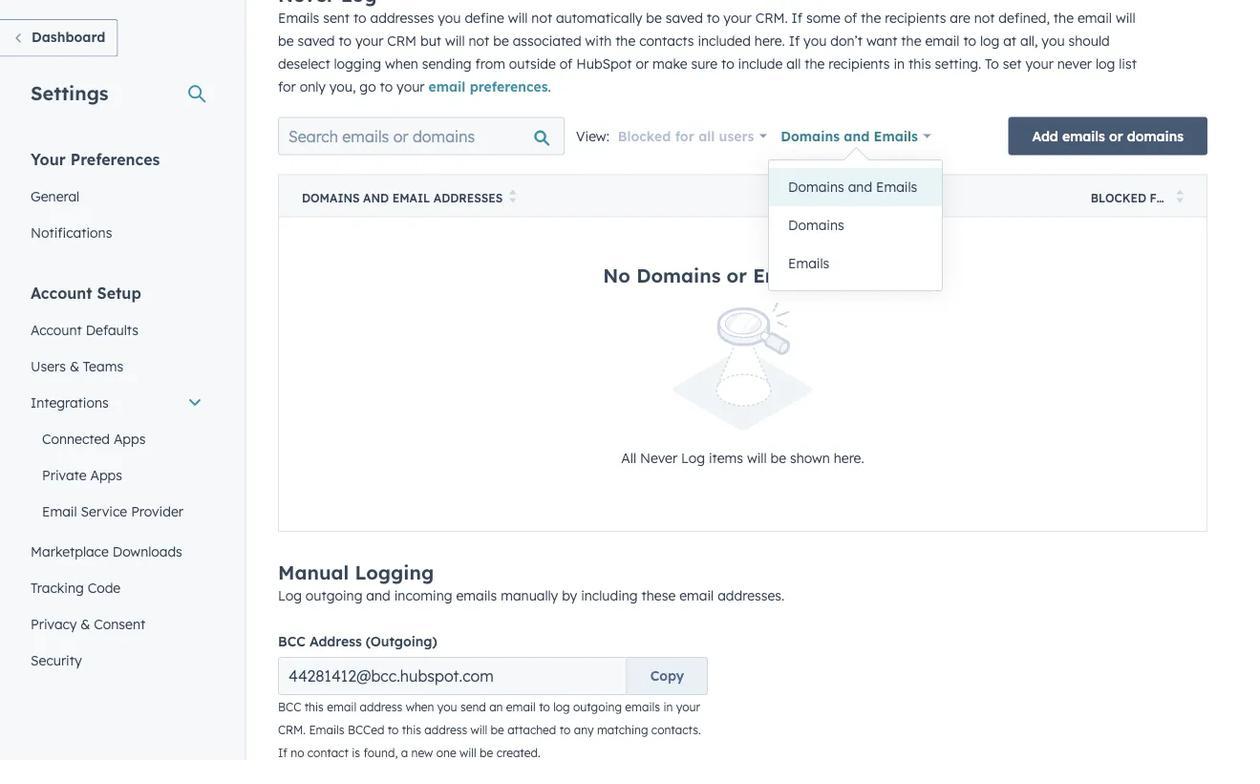 Task type: vqa. For each thing, say whether or not it's contained in the screenshot.
address to the top
yes



Task type: describe. For each thing, give the bounding box(es) containing it.
outside
[[509, 55, 556, 72]]

tracking code
[[31, 580, 121, 597]]

sure
[[692, 55, 718, 72]]

private
[[42, 467, 87, 484]]

apps for private apps
[[90, 467, 122, 484]]

to left any
[[560, 724, 571, 738]]

users
[[31, 358, 66, 375]]

add emails or domains
[[1033, 128, 1184, 144]]

to right sent
[[354, 9, 367, 26]]

attached
[[508, 724, 557, 738]]

blocked for blocked for
[[1091, 191, 1147, 205]]

bcc address (outgoing)
[[278, 634, 438, 650]]

will right 'define'
[[508, 9, 528, 26]]

go
[[360, 78, 376, 95]]

addresses
[[370, 9, 434, 26]]

should
[[1069, 32, 1110, 49]]

crm. inside the emails sent to addresses you define will not automatically be saved to your crm. if some of the recipients are not defined, the email will be saved to your crm but will not be associated with the contacts included here. if you don't want the email to log at all, you should deselect logging when sending from outside of hubspot or make sure to include all the recipients in this setting. to set your never log list for only you, go to your
[[756, 9, 788, 26]]

items
[[709, 450, 744, 466]]

to right go
[[380, 78, 393, 95]]

domains and emails button
[[769, 117, 944, 155]]

account defaults link
[[19, 312, 214, 348]]

domains and email addresses button
[[279, 175, 1068, 217]]

apps for connected apps
[[114, 431, 146, 447]]

email service provider
[[42, 503, 184, 520]]

manually
[[501, 588, 559, 605]]

account setup
[[31, 283, 141, 303]]

marketplace downloads link
[[19, 534, 214, 570]]

bcced
[[348, 724, 385, 738]]

settings
[[31, 81, 109, 105]]

your inside bcc this email address when you send an email to log outgoing emails in your crm. emails bcced to this address will be attached to any matching contacts. if no contact is found, a new one will be created.
[[677, 701, 701, 715]]

will right 'one'
[[460, 746, 477, 761]]

2 horizontal spatial log
[[1096, 55, 1116, 72]]

set
[[1004, 55, 1022, 72]]

shown
[[791, 450, 831, 466]]

will up list
[[1116, 9, 1136, 26]]

if inside bcc this email address when you send an email to log outgoing emails in your crm. emails bcced to this address will be attached to any matching contacts. if no contact is found, a new one will be created.
[[278, 746, 288, 761]]

email up setting.
[[926, 32, 960, 49]]

connected apps
[[42, 431, 146, 447]]

domains inside button
[[789, 217, 845, 234]]

security
[[31, 652, 82, 669]]

when inside the emails sent to addresses you define will not automatically be saved to your crm. if some of the recipients are not defined, the email will be saved to your crm but will not be associated with the contacts included here. if you don't want the email to log at all, you should deselect logging when sending from outside of hubspot or make sure to include all the recipients in this setting. to set your never log list for only you, go to your
[[385, 55, 419, 72]]

make
[[653, 55, 688, 72]]

connected
[[42, 431, 110, 447]]

email inside button
[[393, 191, 430, 205]]

blocked for blocked for all users
[[618, 128, 671, 144]]

log inside bcc this email address when you send an email to log outgoing emails in your crm. emails bcced to this address will be attached to any matching contacts. if no contact is found, a new one will be created.
[[554, 701, 570, 715]]

to
[[986, 55, 1000, 72]]

and down search emails or domains 'search box'
[[363, 191, 389, 205]]

preferences
[[470, 78, 548, 95]]

0 horizontal spatial saved
[[298, 32, 335, 49]]

no domains or emails found.
[[603, 263, 883, 287]]

email inside account setup element
[[42, 503, 77, 520]]

matching
[[597, 724, 649, 738]]

including
[[581, 588, 638, 605]]

to down included
[[722, 55, 735, 72]]

any
[[574, 724, 594, 738]]

teams
[[83, 358, 123, 375]]

domains inside popup button
[[781, 128, 840, 144]]

contacts
[[640, 32, 694, 49]]

users & teams
[[31, 358, 123, 375]]

all inside popup button
[[699, 128, 715, 144]]

email up should
[[1078, 9, 1113, 26]]

you inside bcc this email address when you send an email to log outgoing emails in your crm. emails bcced to this address will be attached to any matching contacts. if no contact is found, a new one will be created.
[[438, 701, 457, 715]]

email inside manual logging log outgoing and incoming emails manually by including these email addresses.
[[680, 588, 714, 605]]

tracking code link
[[19, 570, 214, 607]]

general
[[31, 188, 80, 205]]

be up the 'from' in the left of the page
[[493, 32, 509, 49]]

be left created.
[[480, 746, 494, 761]]

to up found,
[[388, 724, 399, 738]]

for for blocked for
[[1151, 191, 1175, 205]]

addresses
[[434, 191, 503, 205]]

account setup element
[[19, 282, 214, 679]]

bcc for bcc this email address when you send an email to log outgoing emails in your crm. emails bcced to this address will be attached to any matching contacts. if no contact is found, a new one will be created.
[[278, 701, 301, 715]]

you down some
[[804, 32, 827, 49]]

automatically
[[556, 9, 643, 26]]

be up contacts
[[647, 9, 662, 26]]

define
[[465, 9, 505, 26]]

send
[[461, 701, 486, 715]]

users
[[719, 128, 755, 144]]

1 vertical spatial if
[[789, 32, 800, 49]]

emails inside bcc this email address when you send an email to log outgoing emails in your crm. emails bcced to this address will be attached to any matching contacts. if no contact is found, a new one will be created.
[[626, 701, 661, 715]]

created.
[[497, 746, 541, 761]]

domains and emails inside popup button
[[781, 128, 919, 144]]

tracking
[[31, 580, 84, 597]]

integrations button
[[19, 385, 214, 421]]

setup
[[97, 283, 141, 303]]

marketplace
[[31, 543, 109, 560]]

account for account defaults
[[31, 322, 82, 338]]

email down sending
[[429, 78, 466, 95]]

will down 'send'
[[471, 724, 488, 738]]

copy button
[[628, 658, 708, 696]]

general link
[[19, 178, 214, 215]]

an
[[490, 701, 503, 715]]

1 vertical spatial this
[[305, 701, 324, 715]]

0 vertical spatial if
[[792, 9, 803, 26]]

emails inside domains and emails popup button
[[874, 128, 919, 144]]

2 vertical spatial this
[[402, 724, 422, 738]]

contacts.
[[652, 724, 701, 738]]

emails sent to addresses you define will not automatically be saved to your crm. if some of the recipients are not defined, the email will be saved to your crm but will not be associated with the contacts included here. if you don't want the email to log at all, you should deselect logging when sending from outside of hubspot or make sure to include all the recipients in this setting. to set your never log list for only you, go to your
[[278, 9, 1137, 95]]

0 horizontal spatial not
[[469, 32, 490, 49]]

associated
[[513, 32, 582, 49]]

found,
[[364, 746, 398, 761]]

1 vertical spatial recipients
[[829, 55, 890, 72]]

emails inside emails button
[[789, 255, 830, 272]]

logging
[[355, 561, 434, 585]]

crm
[[387, 32, 417, 49]]

to down sent
[[339, 32, 352, 49]]

email up bcced
[[327, 701, 357, 715]]

new
[[412, 746, 433, 761]]

emails inside the emails sent to addresses you define will not automatically be saved to your crm. if some of the recipients are not defined, the email will be saved to your crm but will not be associated with the contacts included here. if you don't want the email to log at all, you should deselect logging when sending from outside of hubspot or make sure to include all the recipients in this setting. to set your never log list for only you, go to your
[[278, 9, 320, 26]]

or inside the emails sent to addresses you define will not automatically be saved to your crm. if some of the recipients are not defined, the email will be saved to your crm but will not be associated with the contacts included here. if you don't want the email to log at all, you should deselect logging when sending from outside of hubspot or make sure to include all the recipients in this setting. to set your never log list for only you, go to your
[[636, 55, 649, 72]]

be up the deselect
[[278, 32, 294, 49]]

by
[[562, 588, 578, 605]]

all
[[622, 450, 637, 466]]

you up but
[[438, 9, 461, 26]]

view:
[[576, 128, 610, 144]]

account defaults
[[31, 322, 139, 338]]

your up logging
[[356, 32, 384, 49]]

1 vertical spatial address
[[425, 724, 468, 738]]

sent
[[323, 9, 350, 26]]



Task type: locate. For each thing, give the bounding box(es) containing it.
1 vertical spatial &
[[81, 616, 90, 633]]

be left shown
[[771, 450, 787, 466]]

the up should
[[1054, 9, 1074, 26]]

contact
[[308, 746, 349, 761]]

0 vertical spatial domains and emails
[[781, 128, 919, 144]]

0 vertical spatial log
[[682, 450, 705, 466]]

setting.
[[935, 55, 982, 72]]

1 horizontal spatial here.
[[834, 450, 865, 466]]

and down the logging
[[366, 588, 391, 605]]

blocked for all users
[[618, 128, 755, 144]]

notifications
[[31, 224, 112, 241]]

domains and emails
[[781, 128, 919, 144], [789, 179, 918, 195]]

0 horizontal spatial emails
[[456, 588, 497, 605]]

0 vertical spatial when
[[385, 55, 419, 72]]

included
[[698, 32, 751, 49]]

& right privacy
[[81, 616, 90, 633]]

1 horizontal spatial press to sort. element
[[1177, 190, 1184, 206]]

log left at
[[981, 32, 1000, 49]]

for inside popup button
[[676, 128, 695, 144]]

1 vertical spatial in
[[664, 701, 673, 715]]

account
[[31, 283, 92, 303], [31, 322, 82, 338]]

you left 'send'
[[438, 701, 457, 715]]

you,
[[330, 78, 356, 95]]

when inside bcc this email address when you send an email to log outgoing emails in your crm. emails bcced to this address will be attached to any matching contacts. if no contact is found, a new one will be created.
[[406, 701, 434, 715]]

deselect
[[278, 55, 330, 72]]

outgoing down manual
[[306, 588, 363, 605]]

1 horizontal spatial outgoing
[[574, 701, 622, 715]]

1 vertical spatial here.
[[834, 450, 865, 466]]

bcc
[[278, 634, 306, 650], [278, 701, 301, 715]]

notifications link
[[19, 215, 214, 251]]

if left no
[[278, 746, 288, 761]]

email left "addresses" on the left
[[393, 191, 430, 205]]

account up 'account defaults'
[[31, 283, 92, 303]]

your up contacts.
[[677, 701, 701, 715]]

domains and emails inside button
[[789, 179, 918, 195]]

0 horizontal spatial of
[[560, 55, 573, 72]]

recipients up want at the right
[[885, 9, 947, 26]]

when
[[385, 55, 419, 72], [406, 701, 434, 715]]

users & teams link
[[19, 348, 214, 385]]

0 vertical spatial bcc
[[278, 634, 306, 650]]

sending
[[422, 55, 472, 72]]

preferences
[[70, 150, 160, 169]]

log for manual
[[278, 588, 302, 605]]

recipients down don't
[[829, 55, 890, 72]]

0 vertical spatial log
[[981, 32, 1000, 49]]

0 horizontal spatial or
[[636, 55, 649, 72]]

log left items
[[682, 450, 705, 466]]

log down manual
[[278, 588, 302, 605]]

0 horizontal spatial crm.
[[278, 724, 306, 738]]

1 vertical spatial bcc
[[278, 701, 301, 715]]

0 vertical spatial blocked
[[618, 128, 671, 144]]

saved up contacts
[[666, 9, 703, 26]]

and inside list box
[[849, 179, 873, 195]]

log up attached
[[554, 701, 570, 715]]

outgoing inside manual logging log outgoing and incoming emails manually by including these email addresses.
[[306, 588, 363, 605]]

the right want at the right
[[902, 32, 922, 49]]

1 vertical spatial domains and emails
[[789, 179, 918, 195]]

2 horizontal spatial emails
[[1063, 128, 1106, 144]]

and inside popup button
[[844, 128, 870, 144]]

this
[[909, 55, 932, 72], [305, 701, 324, 715], [402, 724, 422, 738]]

for left press to sort. icon
[[1151, 191, 1175, 205]]

saved up the deselect
[[298, 32, 335, 49]]

when down bcc address (outgoing) text field
[[406, 701, 434, 715]]

2 vertical spatial log
[[554, 701, 570, 715]]

email right these
[[680, 588, 714, 605]]

1 horizontal spatial or
[[727, 263, 748, 287]]

you
[[438, 9, 461, 26], [804, 32, 827, 49], [1042, 32, 1065, 49], [438, 701, 457, 715]]

1 vertical spatial email
[[42, 503, 77, 520]]

1 vertical spatial log
[[278, 588, 302, 605]]

the
[[861, 9, 882, 26], [1054, 9, 1074, 26], [616, 32, 636, 49], [902, 32, 922, 49], [805, 55, 825, 72]]

in
[[894, 55, 905, 72], [664, 701, 673, 715]]

be down an on the left bottom of the page
[[491, 724, 505, 738]]

crm. up no
[[278, 724, 306, 738]]

1 horizontal spatial for
[[676, 128, 695, 144]]

emails down domains button
[[789, 255, 830, 272]]

0 vertical spatial crm.
[[756, 9, 788, 26]]

if left don't
[[789, 32, 800, 49]]

but
[[421, 32, 442, 49]]

blocked
[[618, 128, 671, 144], [1091, 191, 1147, 205]]

blocked for
[[1091, 191, 1175, 205]]

1 horizontal spatial not
[[532, 9, 553, 26]]

1 horizontal spatial email
[[393, 191, 430, 205]]

blocked for button
[[1068, 175, 1208, 217]]

will right but
[[445, 32, 465, 49]]

or inside button
[[1110, 128, 1124, 144]]

1 horizontal spatial saved
[[666, 9, 703, 26]]

in inside bcc this email address when you send an email to log outgoing emails in your crm. emails bcced to this address will be attached to any matching contacts. if no contact is found, a new one will be created.
[[664, 701, 673, 715]]

2 vertical spatial emails
[[626, 701, 661, 715]]

press to sort. element inside blocked for button
[[1177, 190, 1184, 206]]

0 vertical spatial or
[[636, 55, 649, 72]]

incoming
[[395, 588, 453, 605]]

1 horizontal spatial address
[[425, 724, 468, 738]]

dashboard link
[[0, 19, 118, 57]]

your
[[31, 150, 66, 169]]

Search emails or domains search field
[[278, 117, 565, 155]]

1 vertical spatial blocked
[[1091, 191, 1147, 205]]

2 press to sort. element from the left
[[1177, 190, 1184, 206]]

1 account from the top
[[31, 283, 92, 303]]

2 horizontal spatial or
[[1110, 128, 1124, 144]]

0 horizontal spatial here.
[[755, 32, 786, 49]]

will right items
[[747, 450, 767, 466]]

2 vertical spatial if
[[278, 746, 288, 761]]

no
[[291, 746, 304, 761]]

never
[[1058, 55, 1093, 72]]

list box containing domains and emails
[[770, 161, 943, 291]]

1 horizontal spatial log
[[682, 450, 705, 466]]

0 vertical spatial email
[[393, 191, 430, 205]]

0 vertical spatial apps
[[114, 431, 146, 447]]

never
[[640, 450, 678, 466]]

address up 'one'
[[425, 724, 468, 738]]

1 vertical spatial apps
[[90, 467, 122, 484]]

0 horizontal spatial address
[[360, 701, 403, 715]]

from
[[476, 55, 506, 72]]

hubspot
[[577, 55, 632, 72]]

bcc left address
[[278, 634, 306, 650]]

2 bcc from the top
[[278, 701, 301, 715]]

or for add emails or domains
[[1110, 128, 1124, 144]]

2 vertical spatial for
[[1151, 191, 1175, 205]]

0 horizontal spatial this
[[305, 701, 324, 715]]

2 horizontal spatial this
[[909, 55, 932, 72]]

your preferences
[[31, 150, 160, 169]]

include
[[739, 55, 783, 72]]

1 vertical spatial saved
[[298, 32, 335, 49]]

emails left manually on the bottom left of the page
[[456, 588, 497, 605]]

and
[[844, 128, 870, 144], [849, 179, 873, 195], [363, 191, 389, 205], [366, 588, 391, 605]]

2 vertical spatial or
[[727, 263, 748, 287]]

this up a
[[402, 724, 422, 738]]

email preferences .
[[429, 78, 551, 95]]

all left users
[[699, 128, 715, 144]]

emails
[[278, 9, 320, 26], [874, 128, 919, 144], [877, 179, 918, 195], [789, 255, 830, 272], [753, 263, 817, 287], [309, 724, 345, 738]]

0 vertical spatial here.
[[755, 32, 786, 49]]

here. up include
[[755, 32, 786, 49]]

you right "all,"
[[1042, 32, 1065, 49]]

here. right shown
[[834, 450, 865, 466]]

1 horizontal spatial in
[[894, 55, 905, 72]]

for inside button
[[1151, 191, 1175, 205]]

all never log items will be shown here.
[[622, 450, 865, 466]]

private apps
[[42, 467, 122, 484]]

emails up contact
[[309, 724, 345, 738]]

list box
[[770, 161, 943, 291]]

for inside the emails sent to addresses you define will not automatically be saved to your crm. if some of the recipients are not defined, the email will be saved to your crm but will not be associated with the contacts included here. if you don't want the email to log at all, you should deselect logging when sending from outside of hubspot or make sure to include all the recipients in this setting. to set your never log list for only you, go to your
[[278, 78, 296, 95]]

bcc inside bcc this email address when you send an email to log outgoing emails in your crm. emails bcced to this address will be attached to any matching contacts. if no contact is found, a new one will be created.
[[278, 701, 301, 715]]

BCC Address (Outgoing) text field
[[278, 658, 628, 696]]

1 vertical spatial emails
[[456, 588, 497, 605]]

log left list
[[1096, 55, 1116, 72]]

& right users
[[70, 358, 79, 375]]

0 horizontal spatial in
[[664, 701, 673, 715]]

0 vertical spatial for
[[278, 78, 296, 95]]

1 horizontal spatial emails
[[626, 701, 661, 715]]

0 horizontal spatial all
[[699, 128, 715, 144]]

are
[[951, 9, 971, 26]]

defined,
[[999, 9, 1051, 26]]

not
[[532, 9, 553, 26], [975, 9, 996, 26], [469, 32, 490, 49]]

this inside the emails sent to addresses you define will not automatically be saved to your crm. if some of the recipients are not defined, the email will be saved to your crm but will not be associated with the contacts included here. if you don't want the email to log at all, you should deselect logging when sending from outside of hubspot or make sure to include all the recipients in this setting. to set your never log list for only you, go to your
[[909, 55, 932, 72]]

apps up service
[[90, 467, 122, 484]]

0 horizontal spatial blocked
[[618, 128, 671, 144]]

for for blocked for all users
[[676, 128, 695, 144]]

for left only
[[278, 78, 296, 95]]

email down private
[[42, 503, 77, 520]]

copy
[[651, 668, 684, 685]]

emails left found.
[[753, 263, 817, 287]]

of down associated on the top of the page
[[560, 55, 573, 72]]

to up included
[[707, 9, 720, 26]]

account for account setup
[[31, 283, 92, 303]]

to up attached
[[539, 701, 550, 715]]

apps down integrations button
[[114, 431, 146, 447]]

the right 'with'
[[616, 32, 636, 49]]

dashboard
[[32, 29, 105, 45]]

these
[[642, 588, 676, 605]]

a
[[401, 746, 408, 761]]

address
[[360, 701, 403, 715], [425, 724, 468, 738]]

for left users
[[676, 128, 695, 144]]

not right are
[[975, 9, 996, 26]]

not up associated on the top of the page
[[532, 9, 553, 26]]

here.
[[755, 32, 786, 49], [834, 450, 865, 466]]

provider
[[131, 503, 184, 520]]

log inside manual logging log outgoing and incoming emails manually by including these email addresses.
[[278, 588, 302, 605]]

outgoing up any
[[574, 701, 622, 715]]

press to sort. element inside domains and email addresses button
[[510, 190, 517, 206]]

1 vertical spatial account
[[31, 322, 82, 338]]

add
[[1033, 128, 1059, 144]]

domains
[[781, 128, 840, 144], [789, 179, 845, 195], [302, 191, 360, 205], [789, 217, 845, 234], [637, 263, 721, 287]]

bcc this email address when you send an email to log outgoing emails in your crm. emails bcced to this address will be attached to any matching contacts. if no contact is found, a new one will be created.
[[278, 701, 701, 761]]

1 horizontal spatial this
[[402, 724, 422, 738]]

crm. inside bcc this email address when you send an email to log outgoing emails in your crm. emails bcced to this address will be attached to any matching contacts. if no contact is found, a new one will be created.
[[278, 724, 306, 738]]

in inside the emails sent to addresses you define will not automatically be saved to your crm. if some of the recipients are not defined, the email will be saved to your crm but will not be associated with the contacts included here. if you don't want the email to log at all, you should deselect logging when sending from outside of hubspot or make sure to include all the recipients in this setting. to set your never log list for only you, go to your
[[894, 55, 905, 72]]

2 horizontal spatial not
[[975, 9, 996, 26]]

to down are
[[964, 32, 977, 49]]

1 vertical spatial of
[[560, 55, 573, 72]]

2 horizontal spatial for
[[1151, 191, 1175, 205]]

at
[[1004, 32, 1017, 49]]

bcc up no
[[278, 701, 301, 715]]

some
[[807, 9, 841, 26]]

log for all
[[682, 450, 705, 466]]

with
[[586, 32, 612, 49]]

press to sort. element right "blocked for"
[[1177, 190, 1184, 206]]

email right an on the left bottom of the page
[[507, 701, 536, 715]]

emails up domains button
[[877, 179, 918, 195]]

emails left sent
[[278, 9, 320, 26]]

and up domains button
[[849, 179, 873, 195]]

your up included
[[724, 9, 752, 26]]

this left setting.
[[909, 55, 932, 72]]

all,
[[1021, 32, 1039, 49]]

0 horizontal spatial &
[[70, 358, 79, 375]]

email preferences link
[[429, 78, 548, 95]]

security link
[[19, 643, 214, 679]]

is
[[352, 746, 360, 761]]

in down want at the right
[[894, 55, 905, 72]]

emails inside manual logging log outgoing and incoming emails manually by including these email addresses.
[[456, 588, 497, 605]]

0 horizontal spatial press to sort. element
[[510, 190, 517, 206]]

0 vertical spatial account
[[31, 283, 92, 303]]

emails right "add"
[[1063, 128, 1106, 144]]

and inside manual logging log outgoing and incoming emails manually by including these email addresses.
[[366, 588, 391, 605]]

connected apps link
[[19, 421, 214, 457]]

0 vertical spatial all
[[787, 55, 801, 72]]

defaults
[[86, 322, 139, 338]]

domains and emails button
[[770, 168, 943, 206]]

in up contacts.
[[664, 701, 673, 715]]

0 horizontal spatial log
[[554, 701, 570, 715]]

1 vertical spatial when
[[406, 701, 434, 715]]

0 horizontal spatial email
[[42, 503, 77, 520]]

email service provider link
[[19, 494, 214, 530]]

1 horizontal spatial blocked
[[1091, 191, 1147, 205]]

or for no domains or emails found.
[[727, 263, 748, 287]]

0 horizontal spatial outgoing
[[306, 588, 363, 605]]

if
[[792, 9, 803, 26], [789, 32, 800, 49], [278, 746, 288, 761]]

outgoing inside bcc this email address when you send an email to log outgoing emails in your crm. emails bcced to this address will be attached to any matching contacts. if no contact is found, a new one will be created.
[[574, 701, 622, 715]]

1 vertical spatial all
[[699, 128, 715, 144]]

email
[[393, 191, 430, 205], [42, 503, 77, 520]]

1 horizontal spatial all
[[787, 55, 801, 72]]

of up don't
[[845, 9, 858, 26]]

& for users
[[70, 358, 79, 375]]

emails inside bcc this email address when you send an email to log outgoing emails in your crm. emails bcced to this address will be attached to any matching contacts. if no contact is found, a new one will be created.
[[309, 724, 345, 738]]

1 vertical spatial or
[[1110, 128, 1124, 144]]

blocked right view: on the top left of page
[[618, 128, 671, 144]]

domains and email addresses
[[302, 191, 503, 205]]

0 vertical spatial outgoing
[[306, 588, 363, 605]]

press to sort. element for domains and email addresses
[[510, 190, 517, 206]]

1 vertical spatial for
[[676, 128, 695, 144]]

consent
[[94, 616, 145, 633]]

0 vertical spatial recipients
[[885, 9, 947, 26]]

1 horizontal spatial of
[[845, 9, 858, 26]]

press to sort. image
[[1177, 190, 1184, 203]]

1 vertical spatial crm.
[[278, 724, 306, 738]]

privacy & consent
[[31, 616, 145, 633]]

press to sort. element for blocked for
[[1177, 190, 1184, 206]]

blocked inside button
[[1091, 191, 1147, 205]]

your preferences element
[[19, 149, 214, 251]]

domains button
[[770, 206, 943, 245]]

the up want at the right
[[861, 9, 882, 26]]

only
[[300, 78, 326, 95]]

1 horizontal spatial crm.
[[756, 9, 788, 26]]

address up bcced
[[360, 701, 403, 715]]

bcc for bcc address (outgoing)
[[278, 634, 306, 650]]

press to sort. element
[[510, 190, 517, 206], [1177, 190, 1184, 206]]

press to sort. image
[[510, 190, 517, 203]]

0 horizontal spatial for
[[278, 78, 296, 95]]

emails inside button
[[1063, 128, 1106, 144]]

domains and emails up domains button
[[789, 179, 918, 195]]

1 bcc from the top
[[278, 634, 306, 650]]

emails inside domains and emails button
[[877, 179, 918, 195]]

0 vertical spatial &
[[70, 358, 79, 375]]

here. inside the emails sent to addresses you define will not automatically be saved to your crm. if some of the recipients are not defined, the email will be saved to your crm but will not be associated with the contacts included here. if you don't want the email to log at all, you should deselect logging when sending from outside of hubspot or make sure to include all the recipients in this setting. to set your never log list for only you, go to your
[[755, 32, 786, 49]]

and up domains and emails button
[[844, 128, 870, 144]]

0 vertical spatial of
[[845, 9, 858, 26]]

your down "all,"
[[1026, 55, 1054, 72]]

0 vertical spatial saved
[[666, 9, 703, 26]]

don't
[[831, 32, 863, 49]]

blocked inside popup button
[[618, 128, 671, 144]]

1 horizontal spatial log
[[981, 32, 1000, 49]]

1 vertical spatial log
[[1096, 55, 1116, 72]]

1 press to sort. element from the left
[[510, 190, 517, 206]]

0 vertical spatial address
[[360, 701, 403, 715]]

& for privacy
[[81, 616, 90, 633]]

list
[[1120, 55, 1137, 72]]

emails up domains and emails button
[[874, 128, 919, 144]]

2 account from the top
[[31, 322, 82, 338]]

account up users
[[31, 322, 82, 338]]

0 vertical spatial this
[[909, 55, 932, 72]]

0 vertical spatial in
[[894, 55, 905, 72]]

domains and emails up domains and emails button
[[781, 128, 919, 144]]

manual
[[278, 561, 349, 585]]

all inside the emails sent to addresses you define will not automatically be saved to your crm. if some of the recipients are not defined, the email will be saved to your crm but will not be associated with the contacts included here. if you don't want the email to log at all, you should deselect logging when sending from outside of hubspot or make sure to include all the recipients in this setting. to set your never log list for only you, go to your
[[787, 55, 801, 72]]

1 horizontal spatial &
[[81, 616, 90, 633]]

blocked left press to sort. icon
[[1091, 191, 1147, 205]]

0 vertical spatial emails
[[1063, 128, 1106, 144]]

the down some
[[805, 55, 825, 72]]

1 vertical spatial outgoing
[[574, 701, 622, 715]]

not down 'define'
[[469, 32, 490, 49]]

privacy
[[31, 616, 77, 633]]

your down sending
[[397, 78, 425, 95]]

crm. up include
[[756, 9, 788, 26]]

blocked for all users button
[[617, 117, 769, 155]]

service
[[81, 503, 127, 520]]

this up contact
[[305, 701, 324, 715]]

0 horizontal spatial log
[[278, 588, 302, 605]]



